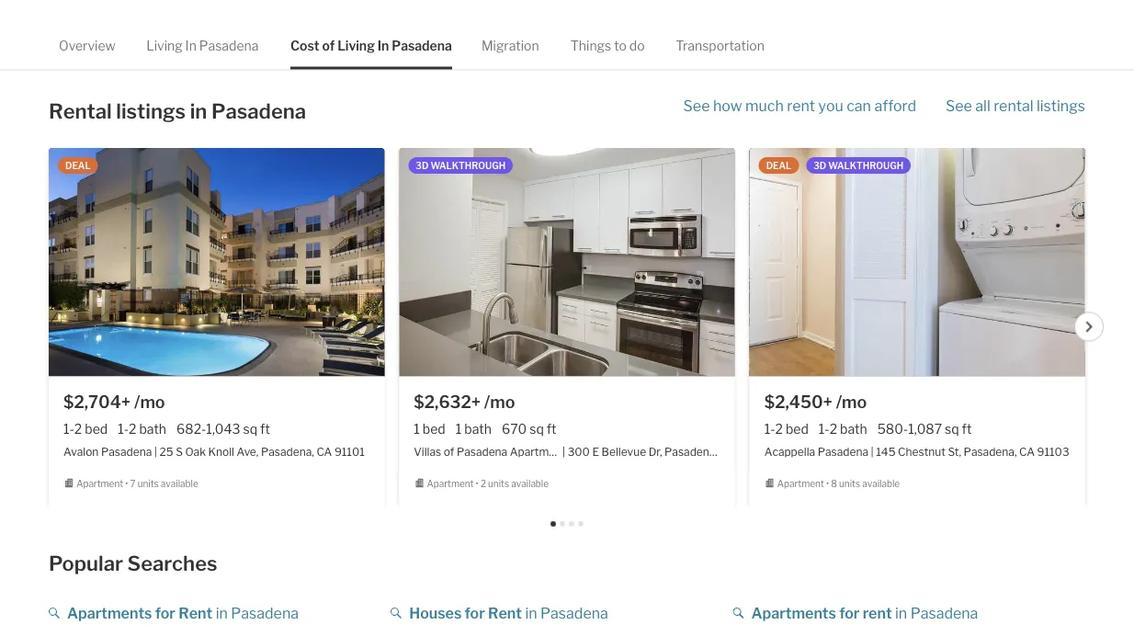 Task type: describe. For each thing, give the bounding box(es) containing it.
things
[[571, 38, 612, 53]]

chestnut
[[899, 445, 946, 458]]

4 1- from the left
[[819, 421, 830, 437]]

slide 1 dot image
[[551, 521, 556, 527]]

1 3d walkthrough from the left
[[416, 160, 506, 171]]

2 living from the left
[[338, 38, 375, 53]]

searches
[[127, 551, 218, 576]]

afford
[[875, 97, 917, 115]]

2 photo of 300 e bellevue dr, pasadena, ca 91101 image from the left
[[735, 148, 1071, 376]]

2 1- from the left
[[118, 421, 129, 437]]

1 walkthrough from the left
[[431, 160, 506, 171]]

cost of living in pasadena
[[291, 38, 452, 53]]

apartments for rent in pasadena
[[67, 604, 299, 622]]

2 sq from the left
[[530, 421, 544, 437]]

in for apartments for rent
[[896, 604, 908, 622]]

2 walkthrough from the left
[[829, 160, 904, 171]]

popular
[[49, 551, 123, 576]]

available for $2,450+ /mo
[[863, 478, 900, 489]]

• for $2,450+
[[827, 478, 830, 489]]

to
[[615, 38, 627, 53]]

houses
[[409, 604, 462, 622]]

1,043
[[206, 421, 241, 437]]

1 3d from the left
[[416, 160, 429, 171]]

1 living from the left
[[146, 38, 183, 53]]

1 91101 from the left
[[335, 445, 365, 458]]

1-2 bed for $2,704+
[[63, 421, 108, 437]]

bed for $2,704+ /mo
[[85, 421, 108, 437]]

transportation
[[676, 38, 765, 53]]

rental
[[994, 97, 1034, 115]]

of for villas
[[444, 445, 455, 458]]

apartments for apartments for rent
[[752, 604, 837, 622]]

2 91101 from the left
[[739, 445, 769, 458]]

houses for rent in pasadena
[[409, 604, 609, 622]]

rent for apartments for rent
[[179, 604, 213, 622]]

1 for 1 bed
[[414, 421, 420, 437]]

3 pasadena, from the left
[[964, 445, 1018, 458]]

how
[[714, 97, 743, 115]]

$2,632+
[[414, 392, 481, 412]]

ft for $2,450+ /mo
[[963, 421, 972, 437]]

0 horizontal spatial listings
[[116, 98, 186, 123]]

1-2 bath for $2,450+
[[819, 421, 868, 437]]

popular searches
[[49, 551, 218, 576]]

apartment for $2,632+ /mo
[[427, 478, 474, 489]]

slide 4 dot image
[[579, 521, 584, 527]]

145
[[877, 445, 896, 458]]

sq for $2,450+ /mo
[[946, 421, 960, 437]]

rental
[[49, 98, 112, 123]]

apartment for $2,450+ /mo
[[778, 478, 825, 489]]

1-2 bed for $2,450+
[[765, 421, 809, 437]]

units for $2,450+
[[840, 478, 861, 489]]

1 horizontal spatial rent
[[863, 604, 893, 622]]

homes
[[569, 445, 606, 458]]

2 photo of 25 s oak knoll ave, pasadena, ca 91101 image from the left
[[384, 148, 720, 376]]

1 pasadena, from the left
[[261, 445, 314, 458]]

1 for 1 bath
[[456, 421, 462, 437]]

0 horizontal spatial rent
[[787, 97, 816, 115]]

2 bed from the left
[[423, 421, 446, 437]]

deal for $2,450+
[[767, 160, 792, 171]]

do
[[630, 38, 645, 53]]

see for see how much rent you can afford
[[684, 97, 710, 115]]

1 photo of 145 chestnut st, pasadena, ca 91103 image from the left
[[750, 148, 1086, 376]]

91103
[[1038, 445, 1070, 458]]

units for $2,704+
[[138, 478, 159, 489]]

$2,450+
[[765, 392, 833, 412]]

all
[[976, 97, 991, 115]]

1 photo of 300 e bellevue dr, pasadena, ca 91101 image from the left
[[399, 148, 735, 376]]

see for see all rental listings
[[946, 97, 973, 115]]

e
[[593, 445, 600, 458]]

2 down $2,704+ /mo
[[129, 421, 136, 437]]

682-
[[177, 421, 206, 437]]

s
[[176, 445, 183, 458]]

2 ft from the left
[[547, 421, 557, 437]]

| for $2,704+ /mo
[[154, 445, 157, 458]]

670
[[502, 421, 527, 437]]

things to do link
[[571, 22, 645, 69]]

cost
[[291, 38, 320, 53]]

$2,704+ /mo
[[63, 392, 165, 412]]

see all rental listings
[[946, 97, 1086, 115]]

see how much rent you can afford
[[684, 97, 917, 115]]

2 pasadena, from the left
[[665, 445, 718, 458]]

sq for $2,704+ /mo
[[243, 421, 258, 437]]

apartment down 670 sq ft
[[510, 445, 567, 458]]

1 in from the left
[[185, 38, 197, 53]]

bellevue
[[602, 445, 647, 458]]



Task type: vqa. For each thing, say whether or not it's contained in the screenshot.
Feed Button
no



Task type: locate. For each thing, give the bounding box(es) containing it.
| left 25
[[154, 445, 157, 458]]

1 ft from the left
[[260, 421, 270, 437]]

bed down the $2,704+
[[85, 421, 108, 437]]

things to do
[[571, 38, 645, 53]]

units right '7'
[[138, 478, 159, 489]]

available for $2,704+ /mo
[[161, 478, 198, 489]]

you
[[819, 97, 844, 115]]

apartments for apartments for rent
[[67, 604, 152, 622]]

0 horizontal spatial apartments
[[67, 604, 152, 622]]

0 horizontal spatial ca
[[317, 445, 332, 458]]

0 horizontal spatial bath
[[139, 421, 167, 437]]

2 available from the left
[[512, 478, 549, 489]]

2 3d walkthrough from the left
[[814, 160, 904, 171]]

2 horizontal spatial ca
[[1020, 445, 1036, 458]]

bath
[[139, 421, 167, 437], [465, 421, 492, 437], [841, 421, 868, 437]]

1 up villas
[[414, 421, 420, 437]]

1 sq from the left
[[243, 421, 258, 437]]

2 ca from the left
[[721, 445, 736, 458]]

deal down the rental
[[65, 160, 91, 171]]

2 1-2 bath from the left
[[819, 421, 868, 437]]

apartment
[[510, 445, 567, 458], [76, 478, 123, 489], [427, 478, 474, 489], [778, 478, 825, 489]]

3d
[[416, 160, 429, 171], [814, 160, 827, 171]]

1 available from the left
[[161, 478, 198, 489]]

sq up the ave,
[[243, 421, 258, 437]]

acappella
[[765, 445, 816, 458]]

1 vertical spatial rent
[[863, 604, 893, 622]]

slide 3 dot image
[[569, 521, 575, 527]]

2 horizontal spatial |
[[871, 445, 874, 458]]

1 horizontal spatial ca
[[721, 445, 736, 458]]

1 horizontal spatial listings
[[1037, 97, 1086, 115]]

670 sq ft
[[502, 421, 557, 437]]

living in pasadena link
[[146, 22, 259, 69]]

2 horizontal spatial bath
[[841, 421, 868, 437]]

2 horizontal spatial for
[[840, 604, 860, 622]]

0 horizontal spatial 91101
[[335, 445, 365, 458]]

cost of living in pasadena link
[[291, 22, 452, 69]]

1 bed
[[414, 421, 446, 437]]

rent for houses for rent
[[488, 604, 522, 622]]

0 horizontal spatial for
[[155, 604, 176, 622]]

1 see from the left
[[684, 97, 710, 115]]

3d walkthrough
[[416, 160, 506, 171], [814, 160, 904, 171]]

2 horizontal spatial units
[[840, 478, 861, 489]]

3 ca from the left
[[1020, 445, 1036, 458]]

photo of 25 s oak knoll ave, pasadena, ca 91101 image
[[49, 148, 385, 376], [384, 148, 720, 376]]

villas of pasadena apartment homes
[[414, 445, 606, 458]]

apartment • 2 units available
[[427, 478, 549, 489]]

2 photo of 145 chestnut st, pasadena, ca 91103 image from the left
[[1086, 148, 1135, 376]]

1-2 bed up avalon on the bottom left
[[63, 421, 108, 437]]

avalon pasadena | 25 s oak knoll ave, pasadena, ca 91101
[[63, 445, 365, 458]]

2 units from the left
[[488, 478, 510, 489]]

bath for $2,450+ /mo
[[841, 421, 868, 437]]

0 horizontal spatial in
[[185, 38, 197, 53]]

in for houses for rent
[[526, 604, 538, 622]]

available down 145
[[863, 478, 900, 489]]

sq right 670
[[530, 421, 544, 437]]

1 deal from the left
[[65, 160, 91, 171]]

in right cost
[[378, 38, 389, 53]]

91101
[[335, 445, 365, 458], [739, 445, 769, 458]]

| 300 e bellevue dr, pasadena, ca 91101
[[563, 445, 769, 458]]

can
[[847, 97, 872, 115]]

st,
[[949, 445, 962, 458]]

1 horizontal spatial 1-2 bed
[[765, 421, 809, 437]]

1 horizontal spatial bath
[[465, 421, 492, 437]]

1 vertical spatial of
[[444, 445, 455, 458]]

available down s
[[161, 478, 198, 489]]

1- down $2,450+ /mo at the bottom of the page
[[819, 421, 830, 437]]

units right 8
[[840, 478, 861, 489]]

1 horizontal spatial 3d walkthrough
[[814, 160, 904, 171]]

1 horizontal spatial 1-2 bath
[[819, 421, 868, 437]]

2 horizontal spatial available
[[863, 478, 900, 489]]

0 horizontal spatial |
[[154, 445, 157, 458]]

see left all
[[946, 97, 973, 115]]

living right cost
[[338, 38, 375, 53]]

1 horizontal spatial ft
[[547, 421, 557, 437]]

1-2 bed
[[63, 421, 108, 437], [765, 421, 809, 437]]

next image
[[1085, 322, 1096, 333]]

2 horizontal spatial /mo
[[837, 392, 868, 412]]

0 horizontal spatial bed
[[85, 421, 108, 437]]

0 horizontal spatial 3d
[[416, 160, 429, 171]]

1- down $2,704+ /mo
[[118, 421, 129, 437]]

in for apartments for rent
[[216, 604, 228, 622]]

0 vertical spatial of
[[322, 38, 335, 53]]

1 horizontal spatial for
[[465, 604, 485, 622]]

1 • from the left
[[125, 478, 128, 489]]

units
[[138, 478, 159, 489], [488, 478, 510, 489], [840, 478, 861, 489]]

1-2 bath down $2,450+ /mo at the bottom of the page
[[819, 421, 868, 437]]

pasadena, right the ave,
[[261, 445, 314, 458]]

listings
[[1037, 97, 1086, 115], [116, 98, 186, 123]]

2 /mo from the left
[[485, 392, 516, 412]]

in up rental listings in pasadena
[[185, 38, 197, 53]]

in
[[190, 98, 207, 123], [216, 604, 228, 622], [526, 604, 538, 622], [896, 604, 908, 622]]

2 down $2,450+ /mo at the bottom of the page
[[830, 421, 838, 437]]

0 horizontal spatial 1-2 bed
[[63, 421, 108, 437]]

0 horizontal spatial 1
[[414, 421, 420, 437]]

living
[[146, 38, 183, 53], [338, 38, 375, 53]]

• down villas of pasadena apartment homes
[[476, 478, 479, 489]]

0 horizontal spatial ft
[[260, 421, 270, 437]]

rent
[[787, 97, 816, 115], [863, 604, 893, 622]]

photo of 300 e bellevue dr, pasadena, ca 91101 image
[[399, 148, 735, 376], [735, 148, 1071, 376]]

0 horizontal spatial sq
[[243, 421, 258, 437]]

rent right houses
[[488, 604, 522, 622]]

•
[[125, 478, 128, 489], [476, 478, 479, 489], [827, 478, 830, 489]]

1 horizontal spatial rent
[[488, 604, 522, 622]]

oak
[[185, 445, 206, 458]]

deal down much on the right of page
[[767, 160, 792, 171]]

rent
[[179, 604, 213, 622], [488, 604, 522, 622]]

0 horizontal spatial pasadena,
[[261, 445, 314, 458]]

1 horizontal spatial bed
[[423, 421, 446, 437]]

1-2 bed up acappella
[[765, 421, 809, 437]]

91101 down $2,450+
[[739, 445, 769, 458]]

/mo for $2,450+ /mo
[[837, 392, 868, 412]]

ca left acappella
[[721, 445, 736, 458]]

ca left '91103'
[[1020, 445, 1036, 458]]

0 horizontal spatial of
[[322, 38, 335, 53]]

1 horizontal spatial 3d
[[814, 160, 827, 171]]

0 horizontal spatial rent
[[179, 604, 213, 622]]

1 horizontal spatial living
[[338, 38, 375, 53]]

0 horizontal spatial available
[[161, 478, 198, 489]]

1 horizontal spatial of
[[444, 445, 455, 458]]

25
[[160, 445, 173, 458]]

popular searches heading
[[49, 549, 1086, 600]]

ft right 670
[[547, 421, 557, 437]]

bed up villas
[[423, 421, 446, 437]]

pasadena, right the st,
[[964, 445, 1018, 458]]

2 1 from the left
[[456, 421, 462, 437]]

1 bed from the left
[[85, 421, 108, 437]]

knoll
[[208, 445, 234, 458]]

bath left 580-
[[841, 421, 868, 437]]

1 horizontal spatial apartments
[[752, 604, 837, 622]]

2 up avalon on the bottom left
[[74, 421, 82, 437]]

1 horizontal spatial in
[[378, 38, 389, 53]]

1 bath
[[456, 421, 492, 437]]

1 horizontal spatial |
[[563, 445, 566, 458]]

bath up 25
[[139, 421, 167, 437]]

300
[[568, 445, 590, 458]]

1-2 bath for $2,704+
[[118, 421, 167, 437]]

1-2 bath
[[118, 421, 167, 437], [819, 421, 868, 437]]

1 bath from the left
[[139, 421, 167, 437]]

0 vertical spatial rent
[[787, 97, 816, 115]]

1 horizontal spatial /mo
[[485, 392, 516, 412]]

ca right the ave,
[[317, 445, 332, 458]]

migration link
[[482, 22, 540, 69]]

apartment • 7 units available
[[76, 478, 198, 489]]

3 bath from the left
[[841, 421, 868, 437]]

sq
[[243, 421, 258, 437], [530, 421, 544, 437], [946, 421, 960, 437]]

0 horizontal spatial see
[[684, 97, 710, 115]]

/mo for $2,632+ /mo
[[485, 392, 516, 412]]

pasadena, right 'dr,'
[[665, 445, 718, 458]]

3 units from the left
[[840, 478, 861, 489]]

1-
[[63, 421, 74, 437], [118, 421, 129, 437], [765, 421, 776, 437], [819, 421, 830, 437]]

ft right 1,043
[[260, 421, 270, 437]]

apartments
[[67, 604, 152, 622], [752, 604, 837, 622]]

1 apartments from the left
[[67, 604, 152, 622]]

0 horizontal spatial •
[[125, 478, 128, 489]]

1 horizontal spatial available
[[512, 478, 549, 489]]

3 for from the left
[[840, 604, 860, 622]]

1 horizontal spatial 91101
[[739, 445, 769, 458]]

available
[[161, 478, 198, 489], [512, 478, 549, 489], [863, 478, 900, 489]]

ft right 1,087
[[963, 421, 972, 437]]

1 units from the left
[[138, 478, 159, 489]]

dr,
[[649, 445, 663, 458]]

1 down $2,632+ /mo
[[456, 421, 462, 437]]

3 ft from the left
[[963, 421, 972, 437]]

units down villas of pasadena apartment homes
[[488, 478, 510, 489]]

2 up acappella
[[776, 421, 784, 437]]

see how much rent you can afford link
[[684, 97, 917, 115]]

1 horizontal spatial 1
[[456, 421, 462, 437]]

2 horizontal spatial bed
[[786, 421, 809, 437]]

0 horizontal spatial 1-2 bath
[[118, 421, 167, 437]]

1 for from the left
[[155, 604, 176, 622]]

1 horizontal spatial see
[[946, 97, 973, 115]]

of for cost
[[322, 38, 335, 53]]

2 for from the left
[[465, 604, 485, 622]]

1 horizontal spatial walkthrough
[[829, 160, 904, 171]]

for for apartments for rent
[[840, 604, 860, 622]]

0 horizontal spatial walkthrough
[[431, 160, 506, 171]]

682-1,043 sq ft
[[177, 421, 270, 437]]

living up rental listings in pasadena
[[146, 38, 183, 53]]

2 rent from the left
[[488, 604, 522, 622]]

• left '7'
[[125, 478, 128, 489]]

much
[[746, 97, 784, 115]]

sq up the st,
[[946, 421, 960, 437]]

in
[[185, 38, 197, 53], [378, 38, 389, 53]]

1 /mo from the left
[[134, 392, 165, 412]]

2 bath from the left
[[465, 421, 492, 437]]

of right villas
[[444, 445, 455, 458]]

/mo right $2,450+
[[837, 392, 868, 412]]

• for $2,704+
[[125, 478, 128, 489]]

8
[[832, 478, 838, 489]]

580-1,087 sq ft
[[878, 421, 972, 437]]

rent down searches at the bottom
[[179, 604, 213, 622]]

3 • from the left
[[827, 478, 830, 489]]

apartment left '7'
[[76, 478, 123, 489]]

ft for $2,704+ /mo
[[260, 421, 270, 437]]

apartment down villas
[[427, 478, 474, 489]]

available for $2,632+ /mo
[[512, 478, 549, 489]]

1 1-2 bed from the left
[[63, 421, 108, 437]]

apartment left 8
[[778, 478, 825, 489]]

|
[[154, 445, 157, 458], [563, 445, 566, 458], [871, 445, 874, 458]]

of
[[322, 38, 335, 53], [444, 445, 455, 458]]

avalon
[[63, 445, 99, 458]]

for for apartments for rent
[[155, 604, 176, 622]]

1 rent from the left
[[179, 604, 213, 622]]

$2,450+ /mo
[[765, 392, 868, 412]]

1 1-2 bath from the left
[[118, 421, 167, 437]]

pasadena,
[[261, 445, 314, 458], [665, 445, 718, 458], [964, 445, 1018, 458]]

0 horizontal spatial deal
[[65, 160, 91, 171]]

2 | from the left
[[563, 445, 566, 458]]

• left 8
[[827, 478, 830, 489]]

2 horizontal spatial •
[[827, 478, 830, 489]]

1 photo of 25 s oak knoll ave, pasadena, ca 91101 image from the left
[[49, 148, 385, 376]]

3 sq from the left
[[946, 421, 960, 437]]

2 in from the left
[[378, 38, 389, 53]]

deal
[[65, 160, 91, 171], [767, 160, 792, 171]]

bed for $2,450+ /mo
[[786, 421, 809, 437]]

overview link
[[59, 22, 116, 69]]

bath for $2,704+ /mo
[[139, 421, 167, 437]]

transportation link
[[676, 22, 765, 69]]

for
[[155, 604, 176, 622], [465, 604, 485, 622], [840, 604, 860, 622]]

bath down $2,632+ /mo
[[465, 421, 492, 437]]

0 horizontal spatial 3d walkthrough
[[416, 160, 506, 171]]

available down villas of pasadena apartment homes
[[512, 478, 549, 489]]

580-
[[878, 421, 909, 437]]

bed
[[85, 421, 108, 437], [423, 421, 446, 437], [786, 421, 809, 437]]

1 horizontal spatial •
[[476, 478, 479, 489]]

2 apartments from the left
[[752, 604, 837, 622]]

1,087
[[909, 421, 943, 437]]

1- up acappella
[[765, 421, 776, 437]]

units for $2,632+
[[488, 478, 510, 489]]

3 bed from the left
[[786, 421, 809, 437]]

rental listings in pasadena
[[49, 98, 306, 123]]

ave,
[[237, 445, 259, 458]]

$2,704+
[[63, 392, 131, 412]]

see left the how
[[684, 97, 710, 115]]

migration
[[482, 38, 540, 53]]

| left 145
[[871, 445, 874, 458]]

91101 left villas
[[335, 445, 365, 458]]

0 horizontal spatial /mo
[[134, 392, 165, 412]]

3 /mo from the left
[[837, 392, 868, 412]]

2 deal from the left
[[767, 160, 792, 171]]

3 available from the left
[[863, 478, 900, 489]]

$2,632+ /mo
[[414, 392, 516, 412]]

1- up avalon on the bottom left
[[63, 421, 74, 437]]

bed up acappella
[[786, 421, 809, 437]]

see all rental listings link
[[946, 96, 1086, 116]]

/mo up 25
[[134, 392, 165, 412]]

of right cost
[[322, 38, 335, 53]]

deal for $2,704+
[[65, 160, 91, 171]]

2 horizontal spatial ft
[[963, 421, 972, 437]]

2 3d from the left
[[814, 160, 827, 171]]

/mo for $2,704+ /mo
[[134, 392, 165, 412]]

apartment • 8 units available
[[778, 478, 900, 489]]

pasadena
[[199, 38, 259, 53], [392, 38, 452, 53], [212, 98, 306, 123], [101, 445, 152, 458], [457, 445, 508, 458], [818, 445, 869, 458], [231, 604, 299, 622], [541, 604, 609, 622], [911, 604, 979, 622]]

1 1- from the left
[[63, 421, 74, 437]]

/mo
[[134, 392, 165, 412], [485, 392, 516, 412], [837, 392, 868, 412]]

1 | from the left
[[154, 445, 157, 458]]

3 1- from the left
[[765, 421, 776, 437]]

1 horizontal spatial deal
[[767, 160, 792, 171]]

7
[[130, 478, 136, 489]]

living in pasadena
[[146, 38, 259, 53]]

| left 300
[[563, 445, 566, 458]]

1-2 bath up 25
[[118, 421, 167, 437]]

walkthrough
[[431, 160, 506, 171], [829, 160, 904, 171]]

/mo up 670
[[485, 392, 516, 412]]

1 horizontal spatial pasadena,
[[665, 445, 718, 458]]

2 down villas of pasadena apartment homes
[[481, 478, 486, 489]]

0 horizontal spatial living
[[146, 38, 183, 53]]

apartments for rent in pasadena
[[752, 604, 979, 622]]

apartment for $2,704+ /mo
[[76, 478, 123, 489]]

1 1 from the left
[[414, 421, 420, 437]]

overview
[[59, 38, 116, 53]]

1
[[414, 421, 420, 437], [456, 421, 462, 437]]

2 • from the left
[[476, 478, 479, 489]]

| for $2,450+ /mo
[[871, 445, 874, 458]]

2 horizontal spatial pasadena,
[[964, 445, 1018, 458]]

slide 2 dot image
[[560, 521, 566, 527]]

2 1-2 bed from the left
[[765, 421, 809, 437]]

photo of 145 chestnut st, pasadena, ca 91103 image
[[750, 148, 1086, 376], [1086, 148, 1135, 376]]

3 | from the left
[[871, 445, 874, 458]]

1 horizontal spatial units
[[488, 478, 510, 489]]

for for houses for rent
[[465, 604, 485, 622]]

2 see from the left
[[946, 97, 973, 115]]

• for $2,632+
[[476, 478, 479, 489]]

acappella pasadena | 145 chestnut st, pasadena, ca 91103
[[765, 445, 1070, 458]]

1 horizontal spatial sq
[[530, 421, 544, 437]]

0 horizontal spatial units
[[138, 478, 159, 489]]

villas
[[414, 445, 442, 458]]

2 horizontal spatial sq
[[946, 421, 960, 437]]

1 ca from the left
[[317, 445, 332, 458]]



